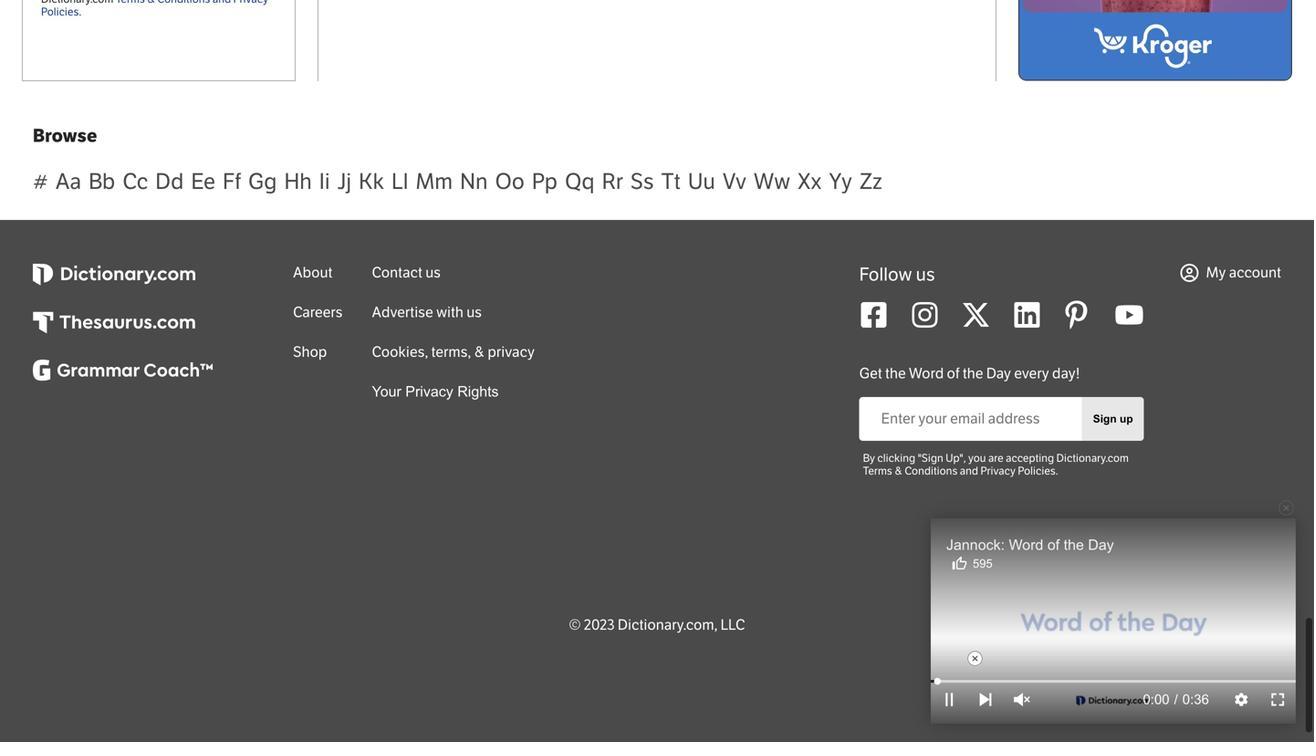 Task type: locate. For each thing, give the bounding box(es) containing it.
us right contact
[[426, 264, 441, 282]]

hh
[[284, 168, 312, 195]]

dictionary.com
[[1057, 452, 1129, 465]]

1 horizontal spatial terms & conditions and privacy policies. link
[[863, 465, 1058, 477]]

0 horizontal spatial policies.
[[41, 5, 81, 18]]

policies. inside terms & conditions and privacy policies.
[[41, 5, 81, 18]]

contact us link
[[372, 264, 441, 282]]

0 horizontal spatial privacy
[[233, 0, 268, 5]]

0 horizontal spatial the
[[885, 365, 906, 382]]

1 horizontal spatial policies.
[[1018, 465, 1058, 477]]

oo
[[495, 168, 525, 195]]

rr link
[[602, 168, 623, 195]]

0 vertical spatial policies.
[[41, 5, 81, 18]]

2 vertical spatial privacy
[[981, 465, 1016, 477]]

get the word of the day every day!
[[860, 365, 1080, 382]]

1 horizontal spatial privacy
[[406, 383, 453, 400]]

1 horizontal spatial terms
[[863, 465, 892, 477]]

2 horizontal spatial privacy
[[981, 465, 1016, 477]]

bb
[[89, 168, 115, 195]]

uu
[[688, 168, 715, 195]]

1 horizontal spatial us
[[467, 303, 482, 321]]

terms
[[116, 0, 145, 5], [863, 465, 892, 477]]

0 horizontal spatial of
[[947, 365, 960, 382]]

conditions inside "by clicking "sign up", you are accepting dictionary.com terms & conditions and privacy policies."
[[905, 465, 958, 477]]

contact us
[[372, 264, 441, 282]]

day left every
[[986, 365, 1011, 382]]

word right 'jannock:'
[[1009, 537, 1044, 553]]

video player region
[[931, 518, 1296, 724]]

your privacy rights button
[[372, 383, 499, 400]]

0 vertical spatial terms
[[116, 0, 145, 5]]

dd link
[[155, 168, 184, 195]]

1 vertical spatial privacy
[[406, 383, 453, 400]]

https://www.dictionary.com image
[[33, 264, 195, 286]]

jj link
[[337, 168, 352, 195]]

day
[[986, 365, 1011, 382], [1088, 537, 1114, 553]]

1 horizontal spatial day
[[1088, 537, 1114, 553]]

us right the with
[[467, 303, 482, 321]]

1 vertical spatial terms
[[863, 465, 892, 477]]

bb link
[[89, 168, 115, 195]]

policies.
[[41, 5, 81, 18], [1018, 465, 1058, 477]]

cookies, terms, & privacy
[[372, 343, 535, 361]]

the up enter your email address text box
[[963, 365, 984, 382]]

0 vertical spatial conditions
[[157, 0, 210, 5]]

1 vertical spatial word
[[1009, 537, 1044, 553]]

ee link
[[191, 168, 215, 195]]

0 horizontal spatial and
[[213, 0, 231, 5]]

1 vertical spatial conditions
[[905, 465, 958, 477]]

twitter image
[[962, 300, 991, 329]]

qq
[[565, 168, 595, 195]]

pinterest image
[[1064, 300, 1093, 329]]

terms & conditions and privacy policies. link
[[41, 0, 268, 18], [863, 465, 1058, 477]]

0 vertical spatial word
[[909, 365, 944, 382]]

pp
[[532, 168, 558, 195]]

0 horizontal spatial day
[[986, 365, 1011, 382]]

accepting
[[1006, 452, 1054, 465]]

ss
[[631, 168, 654, 195]]

ww link
[[754, 168, 791, 195]]

1 vertical spatial of
[[1048, 537, 1060, 553]]

terms inside terms & conditions and privacy policies.
[[116, 0, 145, 5]]

zz link
[[860, 168, 882, 195]]

the right the get
[[885, 365, 906, 382]]

ll link
[[392, 168, 408, 195]]

pp link
[[532, 168, 558, 195]]

every
[[1014, 365, 1049, 382]]

the down "dictionary.com"
[[1064, 537, 1084, 553]]

1 horizontal spatial word
[[1009, 537, 1044, 553]]

follow us
[[860, 264, 935, 286]]

grammarcoach.com image
[[33, 360, 213, 382]]

sign up
[[1093, 413, 1133, 425]]

gg
[[248, 168, 277, 195]]

up",
[[946, 452, 966, 465]]

1 horizontal spatial of
[[1048, 537, 1060, 553]]

ii
[[319, 168, 330, 195]]

of right 'jannock:'
[[1048, 537, 1060, 553]]

xx
[[798, 168, 822, 195]]

sign
[[1093, 413, 1117, 425]]

Enter your email address text field
[[860, 402, 1082, 435]]

privacy
[[233, 0, 268, 5], [406, 383, 453, 400], [981, 465, 1016, 477]]

with
[[436, 303, 464, 321]]

up
[[1120, 413, 1133, 425]]

the
[[885, 365, 906, 382], [963, 365, 984, 382], [1064, 537, 1084, 553]]

& inside terms & conditions and privacy policies.
[[147, 0, 155, 5]]

1 vertical spatial policies.
[[1018, 465, 1058, 477]]

0 horizontal spatial conditions
[[157, 0, 210, 5]]

1 horizontal spatial and
[[960, 465, 979, 477]]

2023
[[584, 616, 615, 634]]

shop link
[[293, 343, 327, 361]]

2 horizontal spatial the
[[1064, 537, 1084, 553]]

progress bar slider
[[931, 680, 1296, 683]]

&
[[147, 0, 155, 5], [474, 343, 485, 361], [895, 465, 903, 477]]

jannock: word of the day
[[947, 537, 1114, 553]]

kk link
[[359, 168, 384, 195]]

are
[[988, 452, 1004, 465]]

0 vertical spatial &
[[147, 0, 155, 5]]

0 vertical spatial privacy
[[233, 0, 268, 5]]

0 horizontal spatial terms
[[116, 0, 145, 5]]

2 horizontal spatial &
[[895, 465, 903, 477]]

https://www.thesaurus.com image
[[33, 312, 195, 334]]

mm link
[[416, 168, 453, 195]]

0 vertical spatial and
[[213, 0, 231, 5]]

tt link
[[661, 168, 681, 195]]

word inside video player region
[[1009, 537, 1044, 553]]

1 vertical spatial and
[[960, 465, 979, 477]]

0 vertical spatial terms & conditions and privacy policies. link
[[41, 0, 268, 18]]

and
[[213, 0, 231, 5], [960, 465, 979, 477]]

privacy
[[488, 343, 535, 361]]

gg link
[[248, 168, 277, 195]]

1 vertical spatial day
[[1088, 537, 1114, 553]]

progress bar image
[[931, 680, 939, 683]]

about
[[293, 264, 333, 282]]

us
[[426, 264, 441, 282], [916, 264, 935, 286], [467, 303, 482, 321]]

1 horizontal spatial conditions
[[905, 465, 958, 477]]

0 horizontal spatial &
[[147, 0, 155, 5]]

terms & conditions and privacy policies.
[[41, 0, 268, 18]]

advertise
[[372, 303, 433, 321]]

0 horizontal spatial us
[[426, 264, 441, 282]]

ww
[[754, 168, 791, 195]]

word right the get
[[909, 365, 944, 382]]

day!
[[1052, 365, 1080, 382]]

ll
[[392, 168, 408, 195]]

by clicking "sign up", you are accepting dictionary.com terms & conditions and privacy policies.
[[863, 452, 1129, 477]]

privacy inside button
[[406, 383, 453, 400]]

of inside video player region
[[1048, 537, 1060, 553]]

day down "dictionary.com"
[[1088, 537, 1114, 553]]

word
[[909, 365, 944, 382], [1009, 537, 1044, 553]]

0 horizontal spatial terms & conditions and privacy policies. link
[[41, 0, 268, 18]]

of up enter your email address text box
[[947, 365, 960, 382]]

1 horizontal spatial &
[[474, 343, 485, 361]]

us right follow
[[916, 264, 935, 286]]

advertise with us link
[[372, 303, 482, 321]]

1 vertical spatial terms & conditions and privacy policies. link
[[863, 465, 1058, 477]]

2 vertical spatial &
[[895, 465, 903, 477]]

privacy inside terms & conditions and privacy policies.
[[233, 0, 268, 5]]

2 horizontal spatial us
[[916, 264, 935, 286]]

nn
[[460, 168, 488, 195]]



Task type: describe. For each thing, give the bounding box(es) containing it.
and inside terms & conditions and privacy policies.
[[213, 0, 231, 5]]

# aa bb cc dd ee ff gg hh ii jj kk ll mm nn oo pp qq rr ss tt uu vv ww xx yy zz
[[33, 168, 882, 195]]

terms,
[[431, 343, 471, 361]]

0 horizontal spatial word
[[909, 365, 944, 382]]

ii link
[[319, 168, 330, 195]]

vv link
[[723, 168, 747, 195]]

ss link
[[631, 168, 654, 195]]

cc
[[123, 168, 148, 195]]

llc
[[721, 616, 745, 634]]

tt
[[661, 168, 681, 195]]

day inside video player region
[[1088, 537, 1114, 553]]

mm
[[416, 168, 453, 195]]

hh link
[[284, 168, 312, 195]]

/
[[1174, 692, 1178, 707]]

and inside "by clicking "sign up", you are accepting dictionary.com terms & conditions and privacy policies."
[[960, 465, 979, 477]]

rr
[[602, 168, 623, 195]]

vv
[[723, 168, 747, 195]]

privacy inside "by clicking "sign up", you are accepting dictionary.com terms & conditions and privacy policies."
[[981, 465, 1016, 477]]

yy
[[829, 168, 852, 195]]

by
[[863, 452, 875, 465]]

contact
[[372, 264, 423, 282]]

careers
[[293, 303, 343, 321]]

my account
[[1206, 264, 1281, 282]]

ff
[[223, 168, 241, 195]]

ff link
[[223, 168, 241, 195]]

about link
[[293, 264, 333, 282]]

kk
[[359, 168, 384, 195]]

1 horizontal spatial the
[[963, 365, 984, 382]]

"sign
[[918, 452, 944, 465]]

xx link
[[798, 168, 822, 195]]

cookies, terms, & privacy link
[[372, 343, 535, 361]]

shop
[[293, 343, 327, 361]]

& inside "by clicking "sign up", you are accepting dictionary.com terms & conditions and privacy policies."
[[895, 465, 903, 477]]

follow
[[860, 264, 912, 286]]

© 2023 dictionary.com, llc
[[569, 616, 745, 634]]

your
[[372, 383, 401, 400]]

policies. inside "by clicking "sign up", you are accepting dictionary.com terms & conditions and privacy policies."
[[1018, 465, 1058, 477]]

# link
[[33, 168, 48, 195]]

advertisement element
[[1019, 0, 1292, 81]]

conditions inside terms & conditions and privacy policies.
[[157, 0, 210, 5]]

nn link
[[460, 168, 488, 195]]

jannock:
[[947, 537, 1005, 553]]

my account link
[[1181, 264, 1281, 282]]

us for contact us
[[426, 264, 441, 282]]

dictionary.com,
[[618, 616, 718, 634]]

aa
[[55, 168, 81, 195]]

terms inside "by clicking "sign up", you are accepting dictionary.com terms & conditions and privacy policies."
[[863, 465, 892, 477]]

linkedin image
[[1013, 300, 1042, 329]]

0 vertical spatial day
[[986, 365, 1011, 382]]

careers link
[[293, 303, 343, 321]]

595
[[973, 557, 993, 570]]

aa link
[[55, 168, 81, 195]]

your privacy rights
[[372, 383, 499, 400]]

account
[[1229, 264, 1281, 282]]

cookies,
[[372, 343, 428, 361]]

you
[[968, 452, 986, 465]]

us for follow us
[[916, 264, 935, 286]]

zz
[[860, 168, 882, 195]]

oo link
[[495, 168, 525, 195]]

qq link
[[565, 168, 595, 195]]

©
[[569, 616, 581, 634]]

facebook image
[[860, 300, 889, 329]]

youtube image
[[1115, 300, 1144, 329]]

clicking
[[878, 452, 916, 465]]

1 vertical spatial &
[[474, 343, 485, 361]]

#
[[33, 168, 48, 195]]

dd
[[155, 168, 184, 195]]

browse
[[33, 125, 97, 147]]

sign up button
[[1082, 397, 1144, 441]]

cc link
[[123, 168, 148, 195]]

instagram image
[[911, 300, 940, 329]]

ee
[[191, 168, 215, 195]]

advertise with us
[[372, 303, 482, 321]]

get
[[860, 365, 882, 382]]

the inside video player region
[[1064, 537, 1084, 553]]

0 vertical spatial of
[[947, 365, 960, 382]]



Task type: vqa. For each thing, say whether or not it's contained in the screenshot.
submit
no



